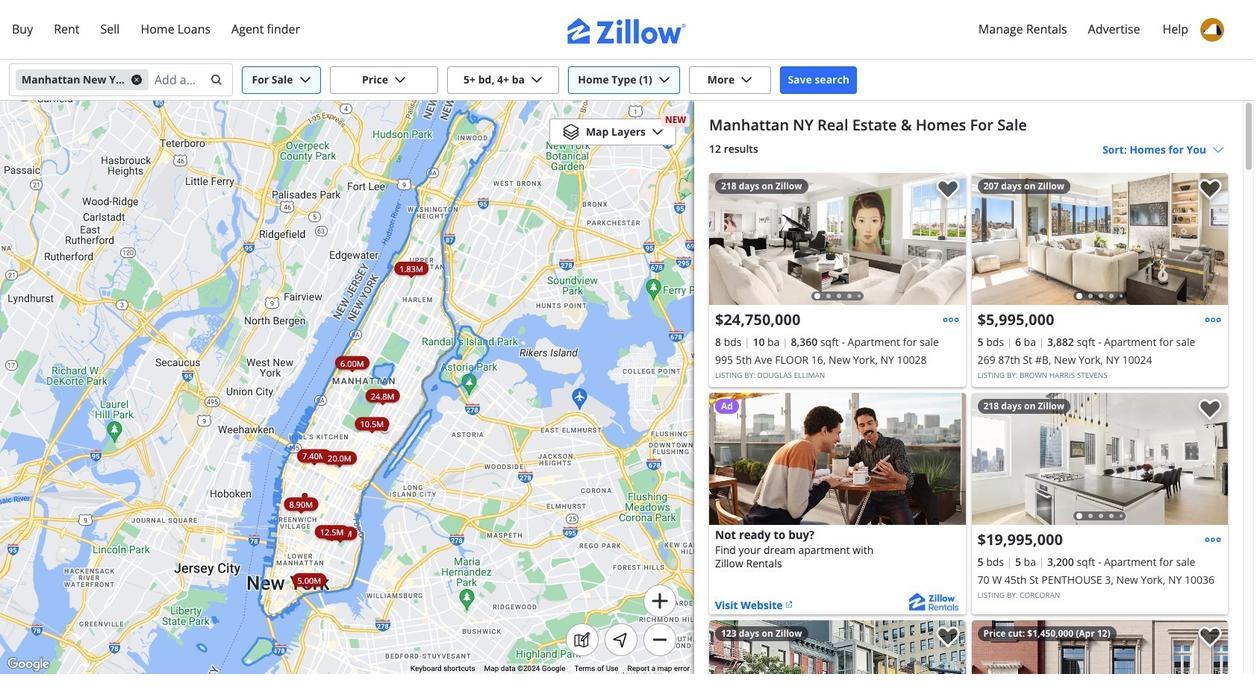 Task type: locate. For each thing, give the bounding box(es) containing it.
property images, use arrow keys to navigate, image 1 of 24 group
[[972, 173, 1228, 309]]

map-zoom-control-buttons group
[[644, 585, 676, 657]]

filters element
[[0, 60, 1254, 101]]

clear field image
[[208, 74, 220, 86]]

70 w 45th st penthouse 3, new york, ny 10036 image
[[972, 393, 1228, 526]]

your profile default icon image
[[1201, 18, 1224, 42]]

zillow logo image
[[567, 18, 687, 44]]

main navigation
[[0, 0, 1254, 60]]

main content
[[694, 101, 1243, 675]]



Task type: vqa. For each thing, say whether or not it's contained in the screenshot.
'Enter Password' password field
no



Task type: describe. For each thing, give the bounding box(es) containing it.
Add another location text field
[[155, 68, 201, 92]]

property images, use arrow keys to navigate, image 1 of 30 group
[[972, 393, 1228, 529]]

180 2nd ave, new york, ny 10003 image
[[709, 621, 966, 675]]

advertisement element
[[709, 393, 966, 615]]

property images, use arrow keys to navigate, image 1 of 17 group
[[709, 173, 966, 309]]

269 87th st #b, new york, ny 10024 image
[[972, 173, 1228, 305]]

remove tag image
[[131, 74, 143, 86]]

map region
[[0, 6, 866, 675]]

google image
[[4, 656, 53, 675]]

34 e 67th st, new york, ny 10065 image
[[972, 621, 1228, 675]]

995 5th ave floor 16, new york, ny 10028 image
[[709, 173, 966, 305]]

location outline image
[[612, 632, 630, 650]]



